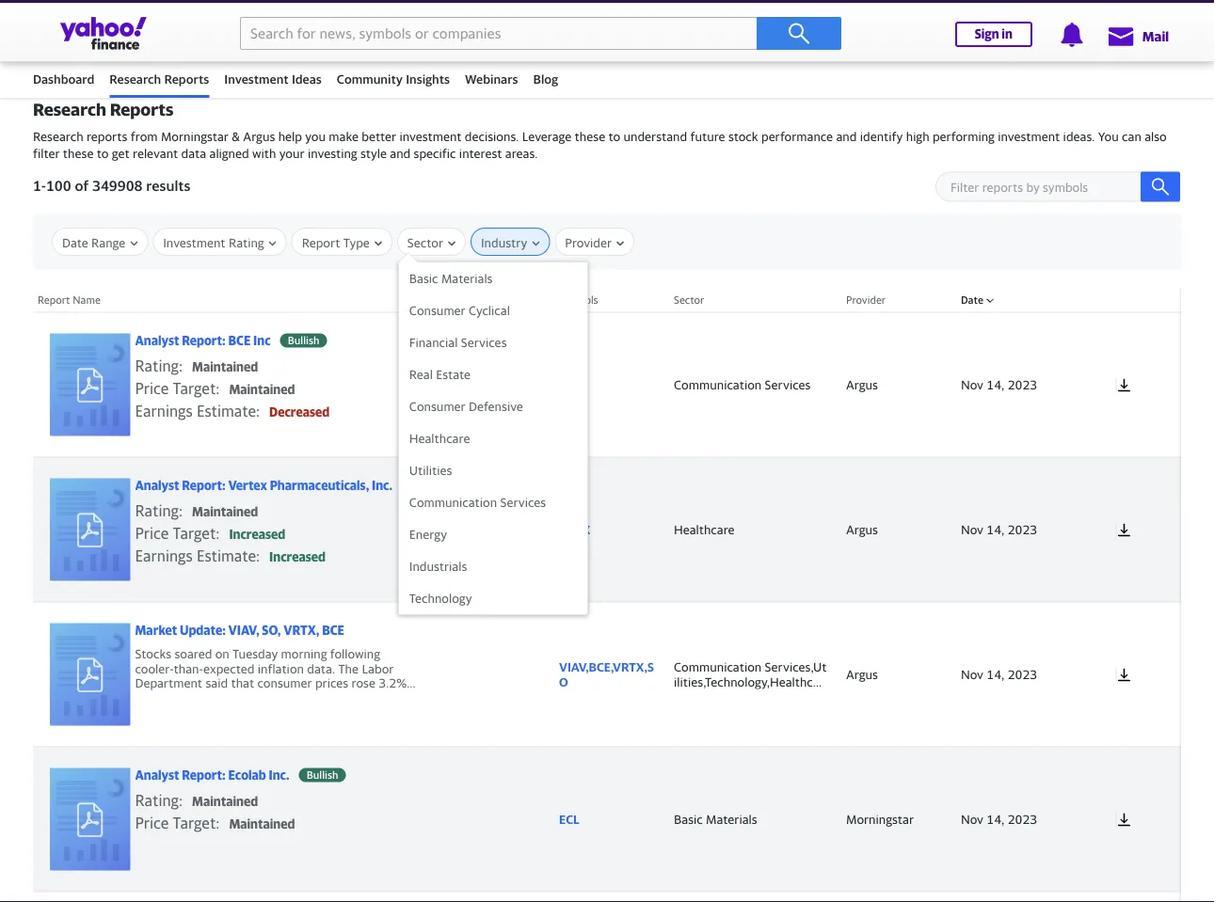 Task type: vqa. For each thing, say whether or not it's contained in the screenshot.
DATE corresponding to Date
yes



Task type: locate. For each thing, give the bounding box(es) containing it.
0 horizontal spatial yahoo
[[535, 33, 571, 48]]

0 vertical spatial :
[[179, 357, 183, 375]]

research reports link
[[109, 63, 209, 95]]

future
[[690, 130, 725, 144]]

3 rating from the top
[[135, 792, 179, 810]]

research down the watchlists
[[109, 72, 161, 86]]

basic right ecl link
[[674, 812, 703, 827]]

2 vertical spatial :
[[179, 792, 183, 810]]

investment up the specific
[[399, 130, 462, 144]]

bullish for rating : maintained price target: increased earnings estimate: increased
[[410, 479, 441, 492]]

communication inside communication services,ut ilities,technology,healthcar e
[[674, 660, 762, 674]]

0 horizontal spatial date
[[62, 235, 88, 250]]

1 report: from the top
[[182, 333, 226, 348]]

1 vertical spatial rating
[[135, 502, 179, 520]]

1 vertical spatial basic
[[674, 812, 703, 827]]

1 vertical spatial estimate:
[[197, 547, 260, 565]]

0 vertical spatial communication
[[674, 377, 762, 392]]

1 horizontal spatial basic
[[674, 812, 703, 827]]

1 vertical spatial symbols element
[[550, 892, 664, 903]]

0 horizontal spatial these
[[63, 146, 94, 161]]

estimate: left decreased
[[197, 402, 260, 420]]

2 vertical spatial report:
[[182, 768, 226, 783]]

0 vertical spatial rating
[[135, 357, 179, 375]]

target: for rating : maintained price target: maintained
[[173, 814, 220, 832]]

filter
[[33, 146, 60, 161]]

consumer down 'real estate'
[[409, 399, 466, 414]]

financial services button
[[399, 327, 587, 359]]

: inside rating : maintained price target: maintained earnings estimate: decreased
[[179, 357, 183, 375]]

analyst report: vertex pharmaceuticals, inc. image
[[50, 478, 131, 581]]

: for rating : maintained price target: maintained earnings estimate: decreased
[[179, 357, 183, 375]]

symbols
[[559, 294, 598, 306]]

rating down analyst report: bce inc
[[135, 357, 179, 375]]

basic materials up consumer cyclical
[[409, 271, 493, 286]]

maintained for rating : maintained price target: maintained earnings estimate: decreased
[[192, 360, 258, 374]]

yahoo for yahoo finance plus
[[535, 33, 571, 48]]

4 14, from the top
[[987, 812, 1004, 827]]

search image
[[788, 22, 810, 45], [1151, 177, 1170, 196]]

consumer cyclical
[[409, 303, 510, 318]]

finance for yahoo finance invest
[[816, 33, 861, 48]]

services for communication services button
[[500, 495, 546, 510]]

price for rating : maintained price target: maintained
[[135, 814, 169, 832]]

0 horizontal spatial bce
[[228, 333, 251, 348]]

research reports
[[109, 72, 209, 86], [33, 100, 173, 120]]

1 vertical spatial healthcare
[[674, 522, 735, 537]]

to left understand
[[608, 130, 620, 144]]

: inside rating : maintained price target: maintained
[[179, 792, 183, 810]]

s&p
[[33, 16, 55, 30]]

4 nov from the top
[[961, 812, 983, 827]]

0 vertical spatial basic materials
[[409, 271, 493, 286]]

basic materials up sector element
[[674, 812, 757, 827]]

1 analyst from the top
[[135, 333, 179, 348]]

2 vertical spatial rating
[[135, 792, 179, 810]]

3 2023 from the top
[[1008, 667, 1037, 682]]

target: inside rating : maintained price target: maintained
[[173, 814, 220, 832]]

1 vertical spatial :
[[179, 502, 183, 520]]

2 rating from the top
[[135, 502, 179, 520]]

4 2023 from the top
[[1008, 812, 1037, 827]]

increased down analyst report: vertex pharmaceuticals, inc.
[[229, 527, 285, 542]]

materials
[[441, 271, 493, 286], [706, 812, 757, 827]]

research reports down the watchlists
[[109, 72, 209, 86]]

also
[[1145, 130, 1167, 144]]

performing
[[933, 130, 995, 144]]

price inside rating : maintained price target: maintained
[[135, 814, 169, 832]]

defensive
[[469, 399, 523, 414]]

1 nov 14, 2023 from the top
[[961, 377, 1037, 392]]

materials up consumer cyclical
[[441, 271, 493, 286]]

estimate: for rating : maintained price target: maintained earnings estimate: decreased
[[197, 402, 260, 420]]

finance down s&p 500
[[33, 33, 77, 48]]

0 horizontal spatial morningstar
[[161, 130, 229, 144]]

2 yahoo from the left
[[777, 33, 814, 48]]

finance home
[[33, 33, 115, 48]]

0 vertical spatial materials
[[441, 271, 493, 286]]

research up filter
[[33, 130, 83, 144]]

rating
[[135, 357, 179, 375], [135, 502, 179, 520], [135, 792, 179, 810]]

your
[[279, 146, 305, 161]]

get
[[112, 146, 130, 161]]

analyst for rating : maintained price target: maintained
[[135, 768, 179, 783]]

report: up rating : maintained price target: maintained
[[182, 768, 226, 783]]

services for financial services button
[[461, 335, 507, 350]]

in
[[1002, 27, 1012, 41]]

materials inside button
[[441, 271, 493, 286]]

target: inside rating : maintained price target: increased earnings estimate: increased
[[173, 524, 220, 542]]

my portfolio link
[[231, 21, 304, 56]]

leverage
[[522, 130, 571, 144]]

0 vertical spatial morningstar
[[161, 130, 229, 144]]

1 vertical spatial price
[[135, 524, 169, 542]]

earnings inside rating : maintained price target: increased earnings estimate: increased
[[135, 547, 193, 565]]

portfolio
[[252, 33, 304, 48]]

500
[[58, 16, 81, 30]]

nov 14, 2023 for rating : maintained price target: maintained
[[961, 812, 1037, 827]]

basic
[[409, 271, 438, 286], [674, 812, 703, 827]]

date element
[[951, 892, 1066, 903]]

2 vertical spatial price
[[135, 814, 169, 832]]

0 horizontal spatial to
[[97, 146, 109, 161]]

vertex
[[228, 478, 267, 493]]

: inside rating : maintained price target: increased earnings estimate: increased
[[179, 502, 183, 520]]

inc. right ecolab
[[269, 768, 289, 783]]

consumer up financial
[[409, 303, 466, 318]]

3 : from the top
[[179, 792, 183, 810]]

bullish down utilities
[[410, 479, 441, 492]]

0 vertical spatial bce
[[228, 333, 251, 348]]

earnings up market
[[135, 547, 193, 565]]

estimate: for rating : maintained price target: increased earnings estimate: increased
[[197, 547, 260, 565]]

report
[[38, 294, 70, 306]]

1 vertical spatial increased
[[269, 550, 326, 564]]

target: inside rating : maintained price target: maintained earnings estimate: decreased
[[173, 380, 220, 397]]

1 estimate: from the top
[[197, 402, 260, 420]]

2023 for rating : maintained price target: maintained earnings estimate: decreased
[[1008, 377, 1037, 392]]

0 horizontal spatial basic materials
[[409, 271, 493, 286]]

reports down the watchlists
[[164, 72, 209, 86]]

1 vertical spatial bce
[[322, 623, 344, 638]]

o
[[559, 675, 568, 689]]

analyst for rating : maintained price target: maintained earnings estimate: decreased
[[135, 333, 179, 348]]

basic materials
[[409, 271, 493, 286], [674, 812, 757, 827]]

previous image
[[1134, 26, 1162, 55]]

2 target: from the top
[[173, 524, 220, 542]]

0 horizontal spatial healthcare
[[409, 431, 470, 446]]

yahoo down crude oil link
[[777, 33, 814, 48]]

1 vertical spatial analyst
[[135, 478, 179, 493]]

type
[[343, 235, 370, 250]]

dashboard link
[[33, 63, 94, 95]]

14, for rating : maintained price target: maintained earnings estimate: decreased
[[987, 377, 1004, 392]]

2 finance from the left
[[574, 33, 618, 48]]

1 horizontal spatial finance
[[574, 33, 618, 48]]

bce
[[228, 333, 251, 348], [322, 623, 344, 638]]

investment ideas
[[224, 72, 322, 86]]

maintained down vertex
[[192, 505, 258, 519]]

1 vertical spatial target:
[[173, 524, 220, 542]]

maintained down analyst report: ecolab inc. at the left of the page
[[192, 795, 258, 809]]

0 vertical spatial communication services
[[674, 377, 811, 392]]

consumer defensive
[[409, 399, 523, 414]]

1 horizontal spatial these
[[575, 130, 605, 144]]

1 vertical spatial materials
[[706, 812, 757, 827]]

nov for rating : maintained price target: maintained
[[961, 812, 983, 827]]

1 horizontal spatial to
[[608, 130, 620, 144]]

1 vertical spatial morningstar
[[846, 812, 914, 827]]

bullish
[[288, 334, 319, 347], [410, 479, 441, 492], [307, 769, 338, 781]]

argus for healthcare
[[846, 522, 878, 537]]

0 horizontal spatial communication services
[[409, 495, 546, 510]]

0 horizontal spatial search image
[[788, 22, 810, 45]]

healthcare inside "healthcare" button
[[409, 431, 470, 446]]

communication for analyst report: bce inc image
[[674, 377, 762, 392]]

plus
[[621, 33, 645, 48]]

investment left ideas.
[[998, 130, 1060, 144]]

performance
[[761, 130, 833, 144]]

maintained up decreased
[[229, 382, 295, 397]]

analyst right analyst report: bce inc image
[[135, 333, 179, 348]]

: down analyst report: ecolab inc. at the left of the page
[[179, 792, 183, 810]]

finance down russell on the top
[[574, 33, 618, 48]]

: down analyst report: bce inc
[[179, 357, 183, 375]]

1 vertical spatial reports
[[110, 100, 173, 120]]

date range
[[62, 235, 125, 250]]

industry button
[[481, 229, 540, 257]]

0 vertical spatial basic
[[409, 271, 438, 286]]

analyst report: ecolab inc. image
[[50, 768, 131, 871]]

financial
[[409, 335, 458, 350]]

these right "leverage" at the left top of the page
[[575, 130, 605, 144]]

date for date
[[961, 294, 983, 306]]

symbols element
[[550, 312, 664, 457], [550, 892, 664, 903]]

bullish right inc
[[288, 334, 319, 347]]

2 vertical spatial communication
[[674, 660, 762, 674]]

sector
[[674, 294, 704, 306]]

1 2023 from the top
[[1008, 377, 1037, 392]]

2 : from the top
[[179, 502, 183, 520]]

price right analyst report: bce inc image
[[135, 380, 169, 397]]

premium yahoo finance logo image
[[650, 33, 664, 47]]

1 vertical spatial these
[[63, 146, 94, 161]]

target: down analyst report: vertex pharmaceuticals, inc.
[[173, 524, 220, 542]]

consumer for consumer defensive
[[409, 399, 466, 414]]

1 provider element from the top
[[837, 312, 951, 457]]

increased up 'vrtx,' at the bottom of the page
[[269, 550, 326, 564]]

research
[[109, 72, 161, 86], [33, 100, 106, 120], [33, 130, 83, 144]]

2 horizontal spatial investment
[[998, 130, 1060, 144]]

provider button
[[565, 229, 624, 257]]

materials up sector element
[[706, 812, 757, 827]]

2 provider element from the top
[[837, 457, 951, 602]]

nov 14, 2023 for rating : maintained price target: increased earnings estimate: increased
[[961, 522, 1037, 537]]

make
[[329, 130, 359, 144]]

1 vertical spatial inc.
[[269, 768, 289, 783]]

0 vertical spatial estimate:
[[197, 402, 260, 420]]

1 vertical spatial research
[[33, 100, 106, 120]]

nasdaq link
[[402, 16, 445, 30]]

2 analyst from the top
[[135, 478, 179, 493]]

1 target: from the top
[[173, 380, 220, 397]]

1 vertical spatial communication
[[409, 495, 497, 510]]

you
[[305, 130, 326, 144]]

0 vertical spatial services
[[461, 335, 507, 350]]

2 vertical spatial analyst
[[135, 768, 179, 783]]

research down dashboard link
[[33, 100, 106, 120]]

4 provider element from the top
[[837, 747, 951, 892]]

2 vertical spatial services
[[500, 495, 546, 510]]

inc. right pharmaceuticals,
[[372, 478, 393, 493]]

maintained down ecolab
[[229, 817, 295, 832]]

1 14, from the top
[[987, 377, 1004, 392]]

earnings inside rating : maintained price target: maintained earnings estimate: decreased
[[135, 402, 193, 420]]

and right style on the top left
[[390, 146, 411, 161]]

markets
[[332, 33, 380, 48]]

yahoo inside "link"
[[535, 33, 571, 48]]

2 horizontal spatial finance
[[816, 33, 861, 48]]

1 yahoo from the left
[[535, 33, 571, 48]]

estimate: down vertex
[[197, 547, 260, 565]]

provider element for rating : maintained price target: increased earnings estimate: increased
[[837, 457, 951, 602]]

0 vertical spatial research reports
[[109, 72, 209, 86]]

blog link
[[533, 63, 567, 95]]

finance inside "link"
[[574, 33, 618, 48]]

communication up ilities,technology,healthcar
[[674, 660, 762, 674]]

maintained
[[192, 360, 258, 374], [229, 382, 295, 397], [192, 505, 258, 519], [192, 795, 258, 809], [229, 817, 295, 832]]

analyst for rating : maintained price target: increased earnings estimate: increased
[[135, 478, 179, 493]]

symbols element down ecl link
[[550, 892, 664, 903]]

1 horizontal spatial date
[[961, 294, 983, 306]]

2 report: from the top
[[182, 478, 226, 493]]

price for rating : maintained price target: increased earnings estimate: increased
[[135, 524, 169, 542]]

better
[[362, 130, 396, 144]]

rating inside rating : maintained price target: maintained earnings estimate: decreased
[[135, 357, 179, 375]]

basic down sector
[[409, 271, 438, 286]]

3 finance from the left
[[816, 33, 861, 48]]

0 vertical spatial bullish
[[288, 334, 319, 347]]

report name element
[[33, 892, 550, 903]]

0 horizontal spatial inc.
[[269, 768, 289, 783]]

0 vertical spatial reports
[[164, 72, 209, 86]]

bce left inc
[[228, 333, 251, 348]]

earnings for rating : maintained price target: increased earnings estimate: increased
[[135, 547, 193, 565]]

3 14, from the top
[[987, 667, 1004, 682]]

report name
[[38, 294, 101, 306]]

0 vertical spatial target:
[[173, 380, 220, 397]]

bce inside button
[[322, 623, 344, 638]]

target: down analyst report: bce inc
[[173, 380, 220, 397]]

estimate: inside rating : maintained price target: increased earnings estimate: increased
[[197, 547, 260, 565]]

estimate: inside rating : maintained price target: maintained earnings estimate: decreased
[[197, 402, 260, 420]]

1 vertical spatial basic materials
[[674, 812, 757, 827]]

nov 14, 2023 for rating : maintained price target: maintained earnings estimate: decreased
[[961, 377, 1037, 392]]

2 14, from the top
[[987, 522, 1004, 537]]

1 horizontal spatial morningstar
[[846, 812, 914, 827]]

2 estimate: from the top
[[197, 547, 260, 565]]

1 earnings from the top
[[135, 402, 193, 420]]

date inside button
[[62, 235, 88, 250]]

: for rating : maintained price target: maintained
[[179, 792, 183, 810]]

morningstar inside provider element
[[846, 812, 914, 827]]

&
[[232, 130, 240, 144]]

: down analyst report: vertex pharmaceuticals, inc.
[[179, 502, 183, 520]]

1 horizontal spatial inc.
[[372, 478, 393, 493]]

nov 14, 2023
[[961, 377, 1037, 392], [961, 522, 1037, 537], [961, 667, 1037, 682], [961, 812, 1037, 827]]

nasdaq
[[402, 16, 445, 30]]

1 horizontal spatial communication services
[[674, 377, 811, 392]]

0 vertical spatial symbols element
[[550, 312, 664, 457]]

analyst right analyst report: vertex pharmaceuticals, inc. 'image'
[[135, 478, 179, 493]]

price right analyst report: vertex pharmaceuticals, inc. 'image'
[[135, 524, 169, 542]]

date for date range
[[62, 235, 88, 250]]

1 horizontal spatial yahoo
[[777, 33, 814, 48]]

data
[[181, 146, 206, 161]]

0 vertical spatial inc.
[[372, 478, 393, 493]]

analyst up rating : maintained price target: maintained
[[135, 768, 179, 783]]

rating
[[229, 235, 264, 250]]

1 vertical spatial and
[[390, 146, 411, 161]]

argus inside research reports from morningstar & argus help you make better investment decisions. leverage these to understand future stock performance and identify high performing investment ideas. you can also filter these to get relevant data aligned with your investing style and specific interest areas.
[[243, 130, 275, 144]]

rating inside rating : maintained price target: increased earnings estimate: increased
[[135, 502, 179, 520]]

100
[[46, 177, 71, 194]]

navigation
[[0, 16, 1214, 98]]

inc.
[[372, 478, 393, 493], [269, 768, 289, 783]]

0 vertical spatial date
[[62, 235, 88, 250]]

earnings
[[135, 402, 193, 420], [135, 547, 193, 565]]

1 horizontal spatial search image
[[1151, 177, 1170, 196]]

bullish for rating : maintained price target: maintained
[[307, 769, 338, 781]]

1 vertical spatial to
[[97, 146, 109, 161]]

these right filter
[[63, 146, 94, 161]]

dow
[[218, 16, 242, 30]]

earnings right analyst report: bce inc image
[[135, 402, 193, 420]]

1 rating from the top
[[135, 357, 179, 375]]

1 finance from the left
[[33, 33, 77, 48]]

0 horizontal spatial and
[[390, 146, 411, 161]]

gold link
[[956, 16, 982, 30]]

market update: viav, so, vrtx, bce
[[135, 623, 344, 638]]

research reports up reports
[[33, 100, 173, 120]]

target: down analyst report: ecolab inc. at the left of the page
[[173, 814, 220, 832]]

provider element
[[837, 312, 951, 457], [837, 457, 951, 602], [837, 602, 951, 747], [837, 747, 951, 892], [837, 892, 951, 903]]

2023 for rating : maintained price target: maintained
[[1008, 812, 1037, 827]]

0 horizontal spatial basic
[[409, 271, 438, 286]]

investment left rating
[[163, 235, 225, 250]]

communication down 'sector'
[[674, 377, 762, 392]]

communication for market update: viav, so, vrtx, bce 'image'
[[674, 660, 762, 674]]

morningstar
[[161, 130, 229, 144], [846, 812, 914, 827]]

reports
[[164, 72, 209, 86], [110, 100, 173, 120]]

report: left vertex
[[182, 478, 226, 493]]

1 horizontal spatial bce
[[322, 623, 344, 638]]

technology
[[409, 591, 472, 606]]

0 vertical spatial report:
[[182, 333, 226, 348]]

0 vertical spatial these
[[575, 130, 605, 144]]

1 nov from the top
[[961, 377, 983, 392]]

price right the analyst report: ecolab inc. "image"
[[135, 814, 169, 832]]

provider
[[846, 294, 886, 306]]

3 target: from the top
[[173, 814, 220, 832]]

2 vertical spatial target:
[[173, 814, 220, 832]]

and
[[836, 130, 857, 144], [390, 146, 411, 161]]

3 price from the top
[[135, 814, 169, 832]]

2 price from the top
[[135, 524, 169, 542]]

mail
[[1142, 29, 1169, 44]]

0 vertical spatial consumer
[[409, 303, 466, 318]]

1 horizontal spatial basic materials
[[674, 812, 757, 827]]

1 vertical spatial communication services
[[409, 495, 546, 510]]

4 nov 14, 2023 from the top
[[961, 812, 1037, 827]]

report type button
[[302, 229, 382, 257]]

0 vertical spatial research
[[109, 72, 161, 86]]

report: up rating : maintained price target: maintained earnings estimate: decreased at the top
[[182, 333, 226, 348]]

2 nov from the top
[[961, 522, 983, 537]]

bullish right ecolab
[[307, 769, 338, 781]]

yahoo finance invest
[[777, 33, 899, 48]]

2 earnings from the top
[[135, 547, 193, 565]]

yahoo up blog 'link'
[[535, 33, 571, 48]]

2 symbols element from the top
[[550, 892, 664, 903]]

3 report: from the top
[[182, 768, 226, 783]]

bce right 'vrtx,' at the bottom of the page
[[322, 623, 344, 638]]

date range button
[[62, 229, 138, 257]]

price inside rating : maintained price target: increased earnings estimate: increased
[[135, 524, 169, 542]]

reports inside navigation
[[164, 72, 209, 86]]

understand
[[624, 130, 687, 144]]

maintained down analyst report: bce inc
[[192, 360, 258, 374]]

nov for rating : maintained price target: maintained earnings estimate: decreased
[[961, 377, 983, 392]]

0 vertical spatial and
[[836, 130, 857, 144]]

and left identify
[[836, 130, 857, 144]]

bullish for rating : maintained price target: maintained earnings estimate: decreased
[[288, 334, 319, 347]]

Filter reports by symbols text field
[[935, 172, 1171, 202]]

1 price from the top
[[135, 380, 169, 397]]

report:
[[182, 333, 226, 348], [182, 478, 226, 493], [182, 768, 226, 783]]

mail link
[[1106, 19, 1169, 53]]

0 horizontal spatial investment
[[163, 235, 225, 250]]

0 vertical spatial earnings
[[135, 402, 193, 420]]

price inside rating : maintained price target: maintained earnings estimate: decreased
[[135, 380, 169, 397]]

gold
[[956, 16, 982, 30]]

0 vertical spatial price
[[135, 380, 169, 397]]

0 vertical spatial analyst
[[135, 333, 179, 348]]

finance
[[33, 33, 77, 48], [574, 33, 618, 48], [816, 33, 861, 48]]

real
[[409, 367, 433, 382]]

symbols element down symbols
[[550, 312, 664, 457]]

3 analyst from the top
[[135, 768, 179, 783]]

provider element for rating : maintained price target: maintained earnings estimate: decreased
[[837, 312, 951, 457]]

rating down analyst report: ecolab inc. at the left of the page
[[135, 792, 179, 810]]

investment rating
[[163, 235, 264, 250]]

1 consumer from the top
[[409, 303, 466, 318]]

to
[[608, 130, 620, 144], [97, 146, 109, 161]]

2 vertical spatial research
[[33, 130, 83, 144]]

rating right analyst report: vertex pharmaceuticals, inc. 'image'
[[135, 502, 179, 520]]

s&p 500
[[33, 16, 81, 30]]

1 vertical spatial consumer
[[409, 399, 466, 414]]

finance down oil
[[816, 33, 861, 48]]

1 : from the top
[[179, 357, 183, 375]]

14, for rating : maintained price target: maintained
[[987, 812, 1004, 827]]

1 vertical spatial earnings
[[135, 547, 193, 565]]

1 vertical spatial report:
[[182, 478, 226, 493]]

services inside button
[[500, 495, 546, 510]]

2023 for rating : maintained price target: increased earnings estimate: increased
[[1008, 522, 1037, 537]]

2 2023 from the top
[[1008, 522, 1037, 537]]

analyst report: bce inc
[[135, 333, 271, 348]]

notifications image
[[1059, 23, 1084, 47]]

yahoo finance plus link
[[535, 21, 664, 60]]

maintained inside rating : maintained price target: increased earnings estimate: increased
[[192, 505, 258, 519]]

rating for rating : maintained price target: maintained
[[135, 792, 179, 810]]

community insights link
[[337, 63, 450, 95]]

provider element containing morningstar
[[837, 747, 951, 892]]

report
[[302, 235, 340, 250]]

1 vertical spatial bullish
[[410, 479, 441, 492]]

0 horizontal spatial materials
[[441, 271, 493, 286]]

2 nov 14, 2023 from the top
[[961, 522, 1037, 537]]

0 horizontal spatial finance
[[33, 33, 77, 48]]

communication down utilities
[[409, 495, 497, 510]]

rating inside rating : maintained price target: maintained
[[135, 792, 179, 810]]

services inside button
[[461, 335, 507, 350]]

1 vertical spatial date
[[961, 294, 983, 306]]

2 consumer from the top
[[409, 399, 466, 414]]

yahoo
[[535, 33, 571, 48], [777, 33, 814, 48]]

reports up the "from"
[[110, 100, 173, 120]]

to down reports
[[97, 146, 109, 161]]



Task type: describe. For each thing, give the bounding box(es) containing it.
analyst report: bce inc image
[[50, 333, 131, 436]]

viav,bce,vrtx,s
[[559, 660, 654, 674]]

communication services inside button
[[409, 495, 546, 510]]

utilities button
[[399, 455, 587, 487]]

consumer for consumer cyclical
[[409, 303, 466, 318]]

5 provider element from the top
[[837, 892, 951, 903]]

my
[[231, 33, 249, 48]]

1 horizontal spatial and
[[836, 130, 857, 144]]

next image
[[1157, 26, 1185, 55]]

maintained for rating : maintained price target: increased earnings estimate: increased
[[192, 505, 258, 519]]

maintained for rating : maintained price target: maintained
[[192, 795, 258, 809]]

349908
[[92, 177, 143, 194]]

1 horizontal spatial healthcare
[[674, 522, 735, 537]]

help
[[278, 130, 302, 144]]

vrtx link
[[559, 522, 655, 537]]

areas.
[[505, 146, 538, 161]]

community insights
[[337, 72, 450, 86]]

interest
[[459, 146, 502, 161]]

investment rating button
[[163, 229, 276, 257]]

investment
[[224, 72, 289, 86]]

dow 30
[[218, 16, 260, 30]]

news
[[408, 33, 439, 48]]

basic materials button
[[399, 263, 587, 295]]

financial services
[[409, 335, 507, 350]]

so,
[[262, 623, 281, 638]]

industrials
[[409, 559, 467, 574]]

market update: viav, so, vrtx, bce image
[[50, 623, 131, 726]]

inc
[[253, 333, 271, 348]]

watchlists link
[[143, 21, 203, 56]]

home
[[80, 33, 115, 48]]

market update: viav, so, vrtx, bce button
[[38, 612, 461, 737]]

from
[[131, 130, 158, 144]]

markets link
[[332, 21, 380, 56]]

consumer defensive button
[[399, 391, 587, 423]]

analyst report: vertex pharmaceuticals, inc.
[[135, 478, 393, 493]]

morningstar inside research reports from morningstar & argus help you make better investment decisions. leverage these to understand future stock performance and identify high performing investment ideas. you can also filter these to get relevant data aligned with your investing style and specific interest areas.
[[161, 130, 229, 144]]

sign
[[975, 27, 999, 41]]

aligned
[[209, 146, 249, 161]]

finance for yahoo finance plus
[[574, 33, 618, 48]]

target: for rating : maintained price target: increased earnings estimate: increased
[[173, 524, 220, 542]]

report: for rating : maintained price target: increased earnings estimate: increased
[[182, 478, 226, 493]]

sector element
[[664, 892, 837, 903]]

ilities,technology,healthcar
[[674, 675, 824, 689]]

30
[[245, 16, 260, 30]]

real estate button
[[399, 359, 587, 391]]

sign in
[[975, 27, 1012, 41]]

1 vertical spatial research reports
[[33, 100, 173, 120]]

yahoo for yahoo finance invest
[[777, 33, 814, 48]]

update:
[[180, 623, 226, 638]]

screeners link
[[692, 21, 749, 56]]

viav,bce,vrtx,s o
[[559, 660, 654, 689]]

investment inside investment rating button
[[163, 235, 225, 250]]

results
[[146, 177, 191, 194]]

oil
[[808, 16, 823, 30]]

services,ut
[[765, 660, 827, 674]]

range
[[91, 235, 125, 250]]

research inside navigation
[[109, 72, 161, 86]]

target: for rating : maintained price target: maintained earnings estimate: decreased
[[173, 380, 220, 397]]

1 horizontal spatial investment
[[399, 130, 462, 144]]

technology button
[[399, 583, 587, 615]]

3 nov 14, 2023 from the top
[[961, 667, 1037, 682]]

basic inside button
[[409, 271, 438, 286]]

russell
[[587, 16, 626, 30]]

ecl
[[559, 812, 580, 827]]

sector
[[407, 235, 443, 250]]

high
[[906, 130, 929, 144]]

3 provider element from the top
[[837, 602, 951, 747]]

russell 2000
[[587, 16, 659, 30]]

s&p 500 link
[[33, 16, 81, 30]]

nov for rating : maintained price target: increased earnings estimate: increased
[[961, 522, 983, 537]]

provider element for rating : maintained price target: maintained
[[837, 747, 951, 892]]

1 horizontal spatial materials
[[706, 812, 757, 827]]

webinars link
[[465, 63, 518, 95]]

ecolab
[[228, 768, 266, 783]]

Search for news, symbols or companies text field
[[240, 17, 757, 50]]

you
[[1098, 130, 1119, 144]]

research reports inside navigation
[[109, 72, 209, 86]]

news link
[[408, 21, 439, 56]]

investing
[[308, 146, 357, 161]]

energy button
[[399, 519, 587, 551]]

research inside research reports from morningstar & argus help you make better investment decisions. leverage these to understand future stock performance and identify high performing investment ideas. you can also filter these to get relevant data aligned with your investing style and specific interest areas.
[[33, 130, 83, 144]]

e
[[674, 689, 680, 704]]

: for rating : maintained price target: increased earnings estimate: increased
[[179, 502, 183, 520]]

investment ideas link
[[224, 63, 322, 95]]

of
[[75, 177, 89, 194]]

identify
[[860, 130, 903, 144]]

navigation containing finance home
[[0, 16, 1214, 98]]

price for rating : maintained price target: maintained earnings estimate: decreased
[[135, 380, 169, 397]]

cyclical
[[469, 303, 510, 318]]

report: for rating : maintained price target: maintained earnings estimate: decreased
[[182, 333, 226, 348]]

vrtx
[[559, 522, 590, 537]]

invest
[[863, 33, 899, 48]]

0 vertical spatial to
[[608, 130, 620, 144]]

industry
[[481, 235, 527, 250]]

1 symbols element from the top
[[550, 312, 664, 457]]

0 vertical spatial search image
[[788, 22, 810, 45]]

videos link
[[468, 21, 507, 56]]

watchlists
[[143, 33, 203, 48]]

decreased
[[269, 405, 330, 420]]

webinars
[[465, 72, 518, 86]]

consumer cyclical button
[[399, 295, 587, 327]]

rating for rating : maintained price target: maintained earnings estimate: decreased
[[135, 357, 179, 375]]

try the new yahoo finance image
[[960, 25, 1174, 52]]

2000
[[629, 16, 659, 30]]

argus for communication services,ut ilities,technology,healthcar e
[[846, 667, 878, 682]]

rating for rating : maintained price target: increased earnings estimate: increased
[[135, 502, 179, 520]]

industrials button
[[399, 551, 587, 583]]

14, for rating : maintained price target: increased earnings estimate: increased
[[987, 522, 1004, 537]]

0 vertical spatial increased
[[229, 527, 285, 542]]

report: for rating : maintained price target: maintained
[[182, 768, 226, 783]]

1 vertical spatial services
[[765, 377, 811, 392]]

earnings for rating : maintained price target: maintained earnings estimate: decreased
[[135, 402, 193, 420]]

crude oil link
[[772, 16, 823, 30]]

yahoo finance invest link
[[777, 21, 899, 56]]

communication inside communication services button
[[409, 495, 497, 510]]

my portfolio
[[231, 33, 304, 48]]

yahoo finance plus
[[535, 33, 645, 48]]

3 nov from the top
[[961, 667, 983, 682]]

basic materials inside button
[[409, 271, 493, 286]]

vrtx,
[[283, 623, 319, 638]]

community
[[337, 72, 403, 86]]

market
[[135, 623, 177, 638]]

argus for communication services
[[846, 377, 878, 392]]

1-
[[33, 177, 46, 194]]

finance inside "link"
[[33, 33, 77, 48]]

dow 30 link
[[218, 16, 260, 30]]

with
[[252, 146, 276, 161]]



